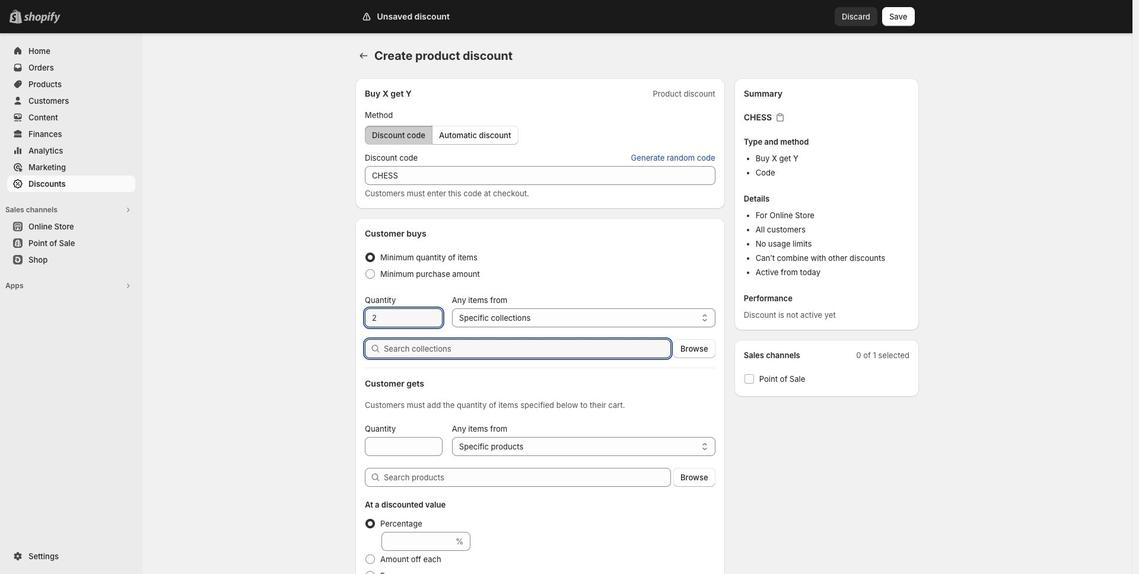 Task type: describe. For each thing, give the bounding box(es) containing it.
Search collections text field
[[384, 339, 671, 358]]

shopify image
[[24, 12, 61, 24]]

Search products text field
[[384, 468, 671, 487]]



Task type: vqa. For each thing, say whether or not it's contained in the screenshot.
TRIAL
no



Task type: locate. For each thing, give the bounding box(es) containing it.
None text field
[[365, 166, 715, 185], [365, 437, 442, 456], [365, 166, 715, 185], [365, 437, 442, 456]]

None text field
[[365, 309, 442, 328], [381, 532, 453, 551], [365, 309, 442, 328], [381, 532, 453, 551]]



